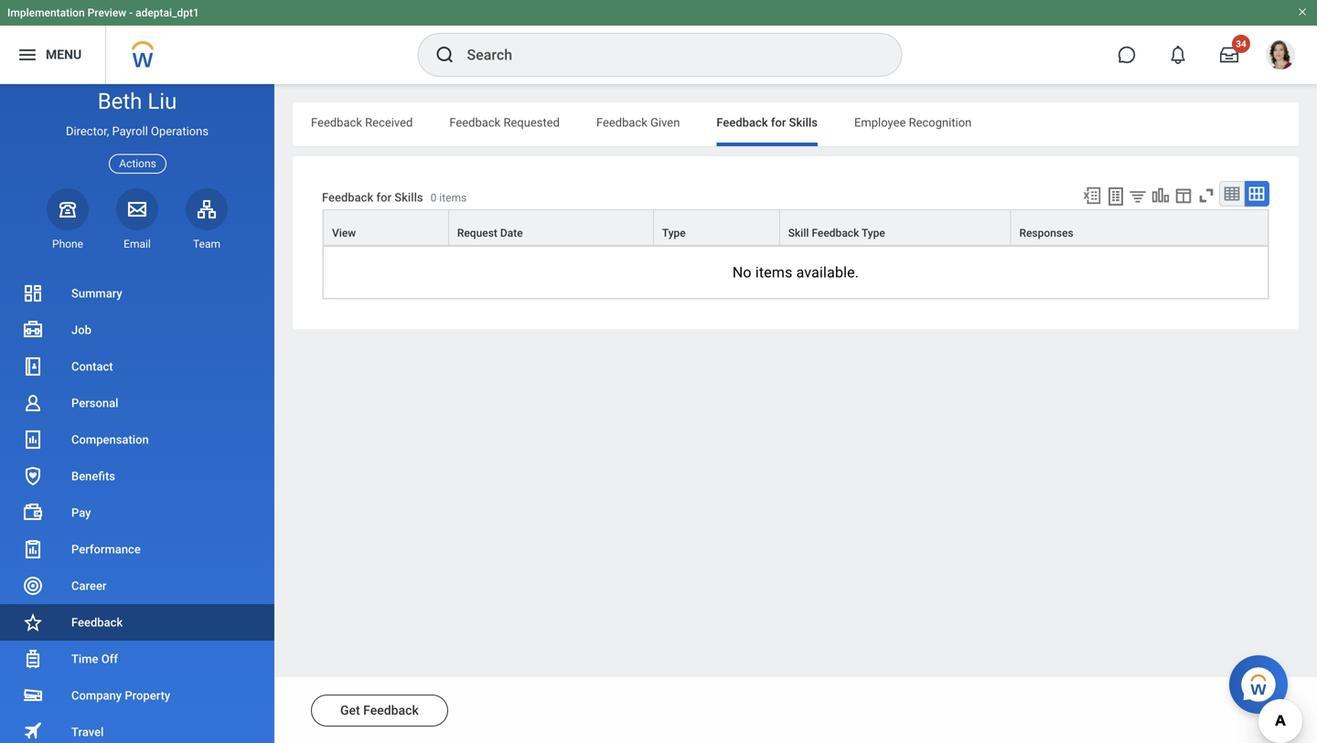 Task type: vqa. For each thing, say whether or not it's contained in the screenshot.
the "View printable version (PDF)" Image
no



Task type: describe. For each thing, give the bounding box(es) containing it.
34 button
[[1210, 35, 1251, 75]]

company property
[[71, 689, 170, 703]]

menu
[[46, 47, 82, 62]]

time off image
[[22, 649, 44, 671]]

employee recognition
[[855, 116, 972, 129]]

feedback for feedback
[[71, 616, 123, 630]]

skills for feedback for skills
[[789, 116, 818, 129]]

feedback image
[[22, 612, 44, 634]]

for for feedback for skills
[[771, 116, 786, 129]]

type inside popup button
[[662, 227, 686, 240]]

feedback inside 'popup button'
[[812, 227, 859, 240]]

get feedback button
[[311, 695, 448, 727]]

travel link
[[0, 715, 274, 744]]

career image
[[22, 575, 44, 597]]

mail image
[[126, 198, 148, 220]]

view team image
[[196, 198, 218, 220]]

Search Workday  search field
[[467, 35, 864, 75]]

compensation image
[[22, 429, 44, 451]]

property
[[125, 689, 170, 703]]

benefits image
[[22, 466, 44, 488]]

summary image
[[22, 283, 44, 305]]

feedback link
[[0, 605, 274, 641]]

skill
[[788, 227, 809, 240]]

justify image
[[16, 44, 38, 66]]

view button
[[324, 211, 448, 245]]

skills for feedback for skills 0 items
[[395, 191, 423, 204]]

select to filter grid data image
[[1128, 187, 1148, 206]]

1 vertical spatial items
[[756, 264, 793, 281]]

pay image
[[22, 502, 44, 524]]

feedback for feedback for skills 0 items
[[322, 191, 374, 204]]

actions button
[[109, 154, 166, 174]]

contact link
[[0, 349, 274, 385]]

profile logan mcneil image
[[1266, 40, 1296, 73]]

34
[[1236, 38, 1247, 49]]

row containing view
[[323, 210, 1269, 246]]

responses button
[[1011, 211, 1268, 245]]

operations
[[151, 125, 209, 138]]

company
[[71, 689, 122, 703]]

job
[[71, 323, 91, 337]]

director, payroll operations
[[66, 125, 209, 138]]

get feedback
[[340, 704, 419, 719]]

personal link
[[0, 385, 274, 422]]

export to excel image
[[1082, 186, 1102, 206]]

payroll
[[112, 125, 148, 138]]

summary link
[[0, 275, 274, 312]]

time off link
[[0, 641, 274, 678]]

inbox large image
[[1221, 46, 1239, 64]]

personal
[[71, 397, 118, 410]]

date
[[500, 227, 523, 240]]

job image
[[22, 319, 44, 341]]

responses
[[1020, 227, 1074, 240]]

feedback for feedback given
[[596, 116, 648, 129]]

view worker - expand/collapse chart image
[[1151, 186, 1171, 206]]

request date button
[[449, 211, 653, 245]]

feedback for feedback received
[[311, 116, 362, 129]]

feedback for feedback for skills
[[717, 116, 768, 129]]

request date
[[457, 227, 523, 240]]

employee
[[855, 116, 906, 129]]

feedback for feedback requested
[[450, 116, 501, 129]]

travel
[[71, 726, 104, 740]]

requested
[[504, 116, 560, 129]]

view
[[332, 227, 356, 240]]

list containing summary
[[0, 275, 274, 744]]

beth
[[98, 88, 142, 114]]

compensation
[[71, 433, 149, 447]]

skill feedback type
[[788, 227, 885, 240]]

company property link
[[0, 678, 274, 715]]

benefits
[[71, 470, 115, 484]]

compensation link
[[0, 422, 274, 458]]

feedback inside button
[[363, 704, 419, 719]]

0
[[431, 192, 437, 204]]

type button
[[654, 211, 779, 245]]

no
[[733, 264, 752, 281]]

performance image
[[22, 539, 44, 561]]

pay link
[[0, 495, 274, 532]]

team beth liu element
[[186, 237, 228, 252]]

adeptai_dpt1
[[135, 6, 199, 19]]

email button
[[116, 188, 158, 252]]

click to view/edit grid preferences image
[[1174, 186, 1194, 206]]



Task type: locate. For each thing, give the bounding box(es) containing it.
tab list
[[293, 102, 1299, 146]]

toolbar
[[1074, 181, 1270, 210]]

career
[[71, 580, 107, 593]]

0 vertical spatial for
[[771, 116, 786, 129]]

travel image
[[22, 721, 44, 742]]

time off
[[71, 653, 118, 667]]

feedback requested
[[450, 116, 560, 129]]

tab list containing feedback received
[[293, 102, 1299, 146]]

given
[[651, 116, 680, 129]]

feedback right 'get' on the bottom left
[[363, 704, 419, 719]]

items right no
[[756, 264, 793, 281]]

feedback right given
[[717, 116, 768, 129]]

benefits link
[[0, 458, 274, 495]]

skills inside tab list
[[789, 116, 818, 129]]

contact image
[[22, 356, 44, 378]]

1 type from the left
[[662, 227, 686, 240]]

feedback right skill
[[812, 227, 859, 240]]

0 horizontal spatial type
[[662, 227, 686, 240]]

feedback up the time off
[[71, 616, 123, 630]]

liu
[[148, 88, 177, 114]]

implementation
[[7, 6, 85, 19]]

recognition
[[909, 116, 972, 129]]

feedback
[[311, 116, 362, 129], [450, 116, 501, 129], [596, 116, 648, 129], [717, 116, 768, 129], [322, 191, 374, 204], [812, 227, 859, 240], [71, 616, 123, 630], [363, 704, 419, 719]]

company property image
[[22, 685, 44, 707]]

for
[[771, 116, 786, 129], [376, 191, 392, 204]]

actions
[[119, 157, 156, 170]]

1 horizontal spatial skills
[[789, 116, 818, 129]]

feedback inside list
[[71, 616, 123, 630]]

0 horizontal spatial skills
[[395, 191, 423, 204]]

available.
[[797, 264, 859, 281]]

for inside tab list
[[771, 116, 786, 129]]

1 horizontal spatial items
[[756, 264, 793, 281]]

skills left 0
[[395, 191, 423, 204]]

no items available.
[[733, 264, 859, 281]]

items
[[439, 192, 467, 204], [756, 264, 793, 281]]

0 horizontal spatial items
[[439, 192, 467, 204]]

team
[[193, 238, 220, 251]]

feedback up view
[[322, 191, 374, 204]]

table image
[[1223, 185, 1242, 203]]

menu banner
[[0, 0, 1317, 84]]

1 horizontal spatial type
[[862, 227, 885, 240]]

menu button
[[0, 26, 105, 84]]

feedback given
[[596, 116, 680, 129]]

notifications large image
[[1169, 46, 1188, 64]]

type
[[662, 227, 686, 240], [862, 227, 885, 240]]

list
[[0, 275, 274, 744]]

phone beth liu element
[[47, 237, 89, 252]]

implementation preview -   adeptai_dpt1
[[7, 6, 199, 19]]

-
[[129, 6, 133, 19]]

director,
[[66, 125, 109, 138]]

off
[[101, 653, 118, 667]]

phone image
[[55, 198, 81, 220]]

0 horizontal spatial for
[[376, 191, 392, 204]]

summary
[[71, 287, 122, 301]]

1 horizontal spatial for
[[771, 116, 786, 129]]

search image
[[434, 44, 456, 66]]

pay
[[71, 506, 91, 520]]

feedback left given
[[596, 116, 648, 129]]

type inside 'popup button'
[[862, 227, 885, 240]]

1 vertical spatial skills
[[395, 191, 423, 204]]

get
[[340, 704, 360, 719]]

feedback for skills
[[717, 116, 818, 129]]

2 type from the left
[[862, 227, 885, 240]]

team link
[[186, 188, 228, 252]]

items right 0
[[439, 192, 467, 204]]

performance
[[71, 543, 141, 557]]

beth liu
[[98, 88, 177, 114]]

received
[[365, 116, 413, 129]]

time
[[71, 653, 98, 667]]

expand table image
[[1248, 185, 1266, 203]]

items inside feedback for skills 0 items
[[439, 192, 467, 204]]

skill feedback type button
[[780, 211, 1011, 245]]

performance link
[[0, 532, 274, 568]]

feedback received
[[311, 116, 413, 129]]

skills
[[789, 116, 818, 129], [395, 191, 423, 204]]

feedback for skills 0 items
[[322, 191, 467, 204]]

row
[[323, 210, 1269, 246]]

feedback left the requested at the top of the page
[[450, 116, 501, 129]]

0 vertical spatial skills
[[789, 116, 818, 129]]

navigation pane region
[[0, 84, 274, 744]]

0 vertical spatial items
[[439, 192, 467, 204]]

contact
[[71, 360, 113, 374]]

request
[[457, 227, 498, 240]]

phone button
[[47, 188, 89, 252]]

preview
[[88, 6, 126, 19]]

phone
[[52, 238, 83, 251]]

close environment banner image
[[1297, 6, 1308, 17]]

job link
[[0, 312, 274, 349]]

personal image
[[22, 393, 44, 414]]

skills left employee
[[789, 116, 818, 129]]

feedback left received
[[311, 116, 362, 129]]

email beth liu element
[[116, 237, 158, 252]]

for for feedback for skills 0 items
[[376, 191, 392, 204]]

export to worksheets image
[[1105, 186, 1127, 208]]

1 vertical spatial for
[[376, 191, 392, 204]]

fullscreen image
[[1197, 186, 1217, 206]]

email
[[124, 238, 151, 251]]

career link
[[0, 568, 274, 605]]



